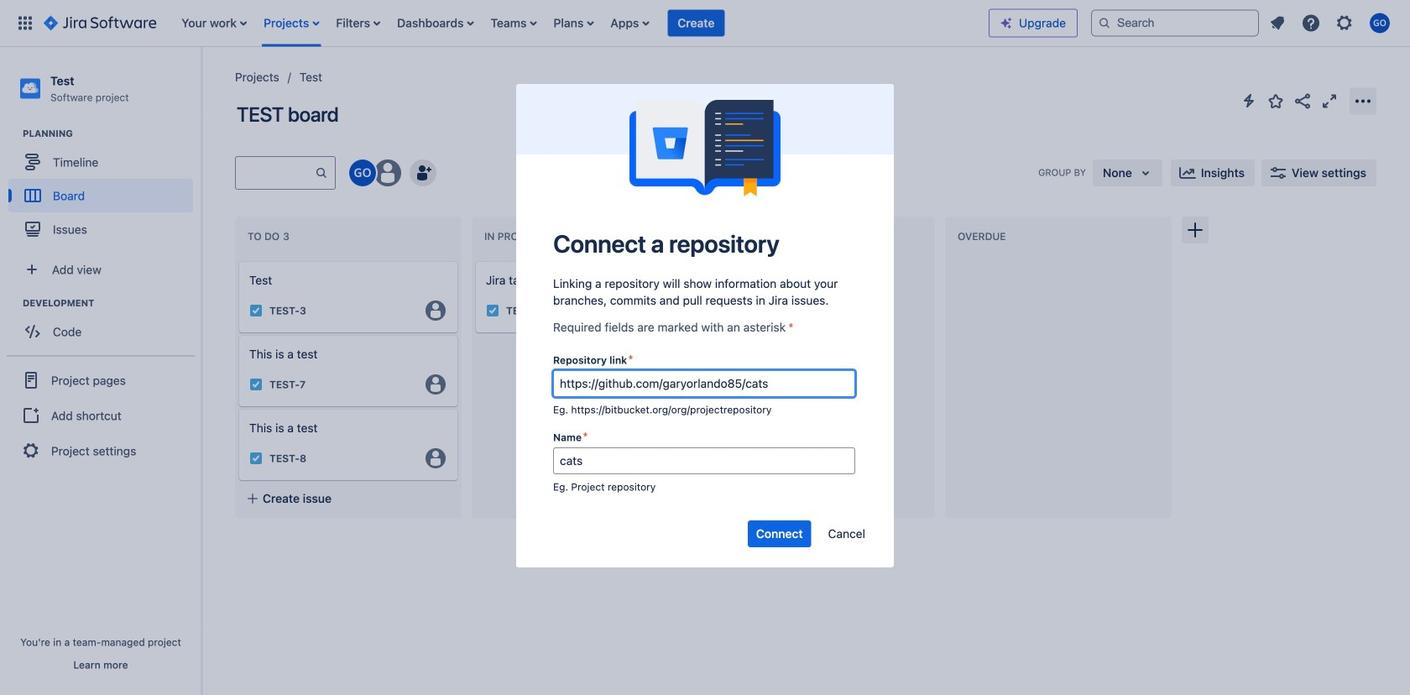 Task type: describe. For each thing, give the bounding box(es) containing it.
sidebar element
[[0, 47, 202, 695]]

0 horizontal spatial list
[[173, 0, 989, 47]]

to do element
[[248, 231, 293, 243]]

2 vertical spatial group
[[7, 355, 195, 475]]

8 list item from the left
[[668, 0, 725, 47]]

4 list item from the left
[[392, 0, 479, 47]]

primary element
[[10, 0, 989, 47]]

2 heading from the top
[[23, 297, 201, 310]]

enter full screen image
[[1320, 91, 1340, 111]]

0 vertical spatial group
[[8, 127, 201, 251]]

task image
[[249, 452, 263, 465]]



Task type: vqa. For each thing, say whether or not it's contained in the screenshot.
the Primary element
yes



Task type: locate. For each thing, give the bounding box(es) containing it.
1 vertical spatial required image
[[584, 430, 592, 443]]

7 list item from the left
[[606, 0, 654, 47]]

list
[[173, 0, 989, 47], [1263, 8, 1400, 38]]

Search this board text field
[[236, 158, 315, 188]]

2 list item from the left
[[259, 0, 324, 47]]

task image down to do element
[[249, 304, 263, 317]]

5 list item from the left
[[486, 0, 542, 47]]

heading
[[23, 127, 201, 140], [23, 297, 201, 310]]

list item
[[177, 0, 252, 47], [259, 0, 324, 47], [331, 0, 385, 47], [392, 0, 479, 47], [486, 0, 542, 47], [549, 0, 599, 47], [606, 0, 654, 47], [668, 0, 725, 47]]

1 horizontal spatial required image
[[629, 353, 637, 366]]

required image
[[629, 353, 637, 366], [584, 430, 592, 443]]

search image
[[1098, 16, 1112, 30]]

task image for in progress element
[[486, 304, 500, 317]]

star test board image
[[1266, 91, 1286, 111]]

1 list item from the left
[[177, 0, 252, 47]]

group
[[8, 127, 201, 251], [8, 297, 201, 354], [7, 355, 195, 475]]

None text field
[[553, 370, 856, 397], [553, 448, 856, 474], [553, 370, 856, 397], [553, 448, 856, 474]]

dialog
[[516, 84, 894, 568]]

0 horizontal spatial required image
[[584, 430, 592, 443]]

None search field
[[1091, 10, 1259, 37]]

task image for to do element
[[249, 304, 263, 317]]

6 list item from the left
[[549, 0, 599, 47]]

required image
[[789, 321, 798, 334]]

1 horizontal spatial list
[[1263, 8, 1400, 38]]

create column image
[[1186, 220, 1206, 240]]

3 list item from the left
[[331, 0, 385, 47]]

Search field
[[1091, 10, 1259, 37]]

banner
[[0, 0, 1411, 47]]

1 heading from the top
[[23, 127, 201, 140]]

1 vertical spatial group
[[8, 297, 201, 354]]

task image down in progress element
[[486, 304, 500, 317]]

task image
[[249, 304, 263, 317], [486, 304, 500, 317], [249, 378, 263, 391]]

in progress element
[[484, 231, 564, 243]]

task image up task icon
[[249, 378, 263, 391]]

0 vertical spatial required image
[[629, 353, 637, 366]]

add people image
[[413, 163, 433, 183]]

jira software image
[[44, 13, 156, 33], [44, 13, 156, 33]]

0 vertical spatial heading
[[23, 127, 201, 140]]

1 vertical spatial heading
[[23, 297, 201, 310]]



